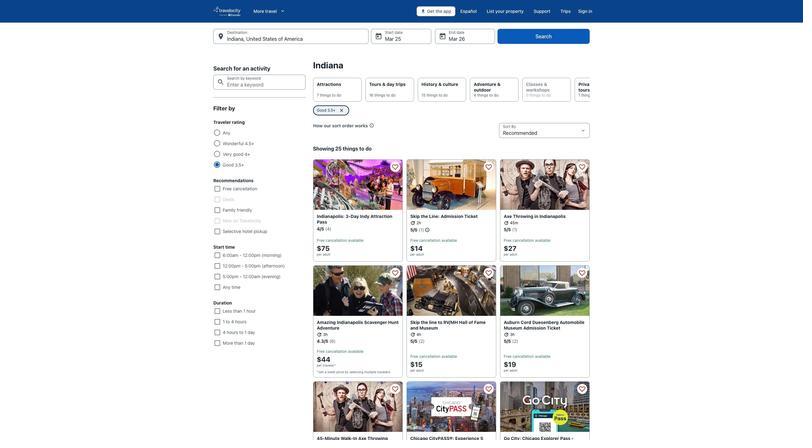 Task type: describe. For each thing, give the bounding box(es) containing it.
45-minute walk-in axe throwing experience indianapolis image
[[313, 381, 403, 432]]

indianapolis: 3-day indy attraction pass image
[[313, 159, 403, 210]]

amazing indianapolis scavenger hunt adventure image
[[313, 265, 403, 316]]

0 vertical spatial xsmall image
[[369, 123, 374, 128]]

xsmall image for 'skip the line: admission ticket' image
[[410, 220, 415, 225]]

chicago citypass®: experience 5 must-see attractions image
[[407, 381, 496, 432]]

axe throwing in indianapolis image
[[500, 159, 590, 210]]

5.0 out of 5 with 1 review element for xsmall icon associated with 'skip the line: admission ticket' image
[[410, 227, 417, 233]]

next image
[[586, 86, 593, 93]]

go city: chicago explorer pass - choose 2 to 7 top attractions from 25+ image
[[500, 381, 590, 432]]

xsmall image for axe throwing in indianapolis image
[[504, 220, 509, 225]]

1 horizontal spatial xsmall image
[[504, 332, 509, 337]]

Enter a keyword text field
[[213, 75, 306, 90]]



Task type: locate. For each thing, give the bounding box(es) containing it.
1 horizontal spatial 5.0 out of 5 with 2 reviews element
[[504, 338, 511, 344]]

1 horizontal spatial 5.0 out of 5 with 1 review element
[[504, 227, 511, 232]]

5.0 out of 5 with 1 review element for axe throwing in indianapolis image's xsmall icon
[[504, 227, 511, 232]]

previous image
[[309, 86, 317, 93]]

1 5.0 out of 5 with 2 reviews element from the left
[[410, 338, 417, 344]]

0 horizontal spatial 5.0 out of 5 with 1 review element
[[410, 227, 417, 233]]

4.0 out of 5 with 4 reviews element
[[317, 226, 324, 232]]

5.0 out of 5 with 1 review element
[[504, 227, 511, 232], [410, 227, 417, 233]]

5.0 out of 5 with 2 reviews element for auburn cord duesenberg automobile museum admission ticket image
[[504, 338, 511, 344]]

5.0 out of 5 with 2 reviews element for skip the line to rv/mh hall of fame and museum image
[[410, 338, 417, 344]]

0 horizontal spatial xsmall image
[[369, 123, 374, 128]]

1 vertical spatial xsmall image
[[504, 332, 509, 337]]

auburn cord duesenberg automobile museum admission ticket image
[[500, 265, 590, 316]]

download the app button image
[[421, 9, 426, 14]]

5.0 out of 5 with 2 reviews element
[[410, 338, 417, 344], [504, 338, 511, 344]]

xsmall image for amazing indianapolis scavenger hunt adventure image in the bottom of the page
[[317, 332, 322, 337]]

more information about reviews image
[[424, 227, 430, 233]]

xsmall image
[[369, 123, 374, 128], [504, 332, 509, 337]]

travelocity logo image
[[213, 6, 241, 16]]

xsmall image for skip the line to rv/mh hall of fame and museum image
[[410, 332, 415, 337]]

0 horizontal spatial 5.0 out of 5 with 2 reviews element
[[410, 338, 417, 344]]

2 5.0 out of 5 with 2 reviews element from the left
[[504, 338, 511, 344]]

4.3 out of 5 with 6 reviews element
[[317, 338, 328, 344]]

xsmall image
[[410, 220, 415, 225], [504, 220, 509, 225], [317, 332, 322, 337], [410, 332, 415, 337]]

skip the line: admission ticket image
[[407, 159, 496, 210]]

skip the line to rv/mh hall of fame and museum image
[[407, 265, 496, 316]]



Task type: vqa. For each thing, say whether or not it's contained in the screenshot.
the rightmost for
no



